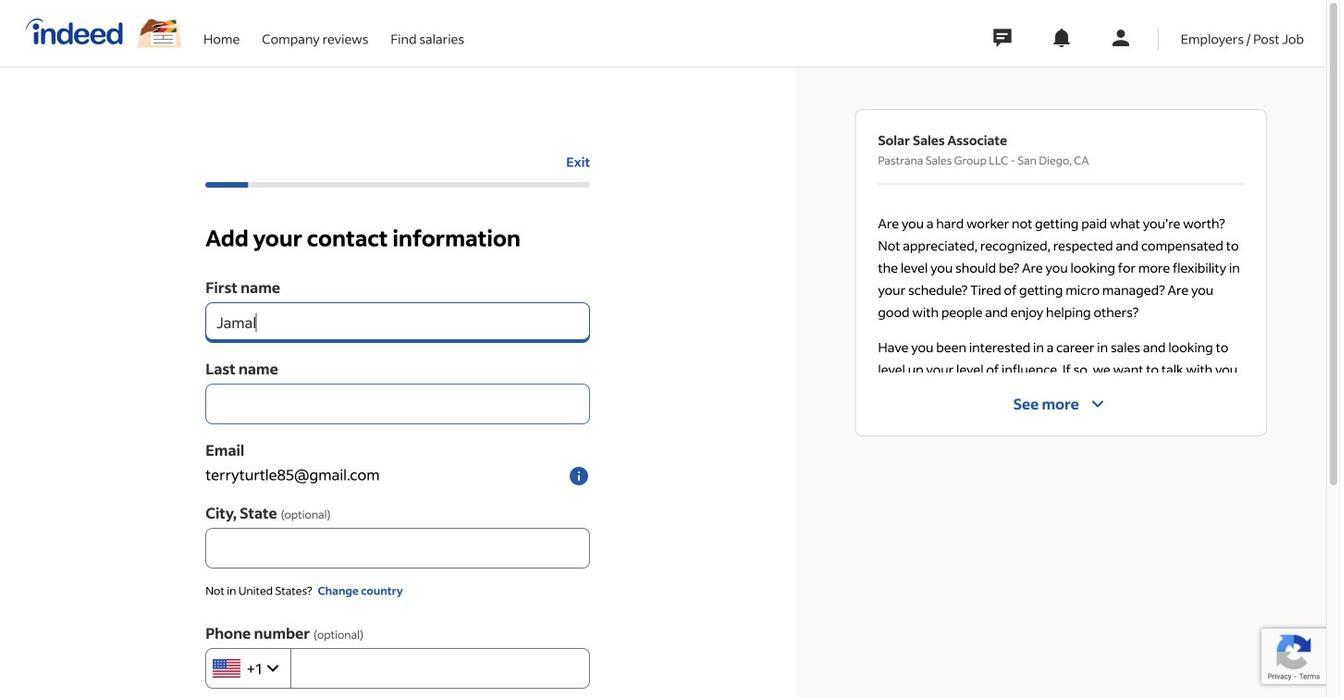 Task type: locate. For each thing, give the bounding box(es) containing it.
None text field
[[205, 384, 590, 424]]

account image
[[1110, 27, 1132, 49]]

None text field
[[205, 302, 590, 343], [205, 528, 590, 569], [205, 302, 590, 343], [205, 528, 590, 569]]

progress progress bar
[[0, 182, 590, 188]]

notifications unread count 0 image
[[1050, 27, 1073, 49]]

None telephone field
[[291, 648, 590, 689]]

messages unread count 0 image
[[990, 19, 1014, 56]]

united states image
[[213, 659, 241, 678]]



Task type: vqa. For each thing, say whether or not it's contained in the screenshot.
the logo
no



Task type: describe. For each thing, give the bounding box(es) containing it.
celebrating black history month image
[[137, 19, 181, 47]]



